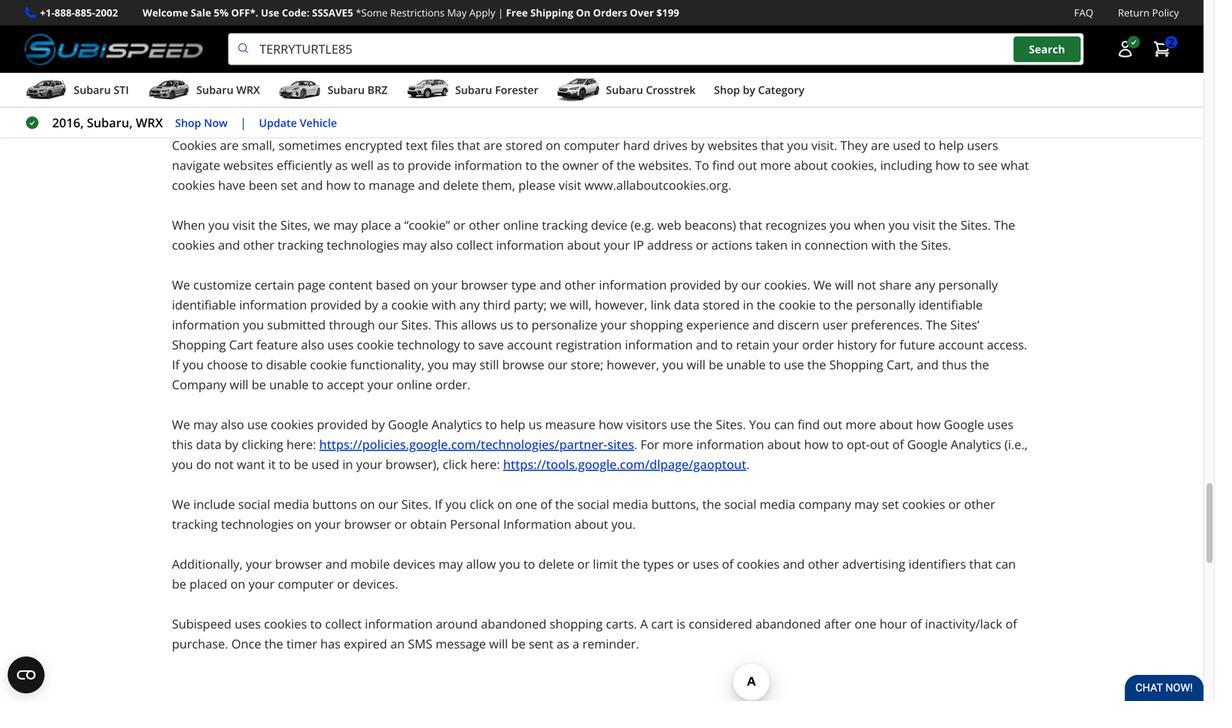 Task type: vqa. For each thing, say whether or not it's contained in the screenshot.
bottom L360
no



Task type: locate. For each thing, give the bounding box(es) containing it.
may inside we customize certain page content based on your browser type and other information provided by our cookies. we will not share any personally identifiable information provided by a cookie with any third party; we will, however, link data stored in the cookie to the personally identifiable information you submitted through our sites. this allows us to personalize your shopping experience and discern user preferences. the sites' shopping cart feature also uses cookie technology to save account registration information and to retain your order history for future account access. if you choose to disable cookie functionality, you may still browse our store; however, you will be unable to use the shopping cart, and thus the company will be unable to accept your online order.
[[452, 357, 476, 373]]

1 social from the left
[[238, 497, 270, 513]]

0 vertical spatial also
[[430, 237, 453, 253]]

policy
[[1153, 6, 1179, 20], [972, 19, 1005, 35]]

cookie up accept
[[310, 357, 347, 373]]

be
[[709, 357, 723, 373], [252, 377, 266, 393], [294, 457, 308, 473], [172, 576, 186, 593], [511, 636, 526, 653]]

with up technology
[[432, 297, 456, 313]]

about down you on the right bottom
[[768, 437, 801, 453]]

subaru for subaru brz
[[328, 83, 365, 97]]

your inside . for more information about how to opt-out of google analytics (i.e., you do not want it to be used in your browser), click here:
[[356, 457, 382, 473]]

1 horizontal spatial delete
[[539, 556, 574, 573]]

of
[[797, 19, 808, 35], [708, 39, 720, 55], [739, 39, 751, 55], [602, 157, 614, 174], [893, 437, 904, 453], [541, 497, 552, 513], [722, 556, 734, 573], [911, 616, 922, 633], [1006, 616, 1017, 633]]

of inside additionally, your browser and mobile devices may allow you to delete or limit the types or uses of cookies and other advertising identifiers that can be placed on your computer or devices.
[[722, 556, 734, 573]]

your down discern
[[773, 337, 799, 353]]

shop for shop now
[[175, 115, 201, 130]]

websites right destination
[[843, 39, 893, 55]]

2 horizontal spatial more
[[846, 417, 877, 433]]

data up do
[[196, 437, 222, 453]]

policy inside our sites may contain links to other websites. we are not responsible for the privacy practices or the content of other websites. this privacy policy applies only to the information collected by us. we encourage you to read the privacy policies of all of the destination websites you visit.
[[972, 19, 1005, 35]]

allow
[[466, 556, 496, 573]]

subaru right a subaru crosstrek thumbnail image
[[606, 83, 643, 97]]

are down the now
[[220, 137, 239, 154]]

choose
[[207, 357, 248, 373]]

we inside when you visit the sites, we may place a "cookie" or other online tracking device (e.g. web beacons) that recognizes you when you visit the sites. the cookies and other tracking technologies may also collect information about your ip address or actions taken in connection with the sites.
[[314, 217, 330, 234]]

3 subaru from the left
[[328, 83, 365, 97]]

1 vertical spatial tracking
[[278, 237, 324, 253]]

tracking
[[542, 217, 588, 234], [278, 237, 324, 253], [172, 516, 218, 533]]

shopping
[[172, 337, 226, 353], [830, 357, 884, 373]]

delete inside additionally, your browser and mobile devices may allow you to delete or limit the types or uses of cookies and other advertising identifiers that can be placed on your computer or devices.
[[539, 556, 574, 573]]

0 vertical spatial wrx
[[236, 83, 260, 97]]

taken
[[756, 237, 788, 253]]

content up destination
[[749, 19, 793, 35]]

0 horizontal spatial abandoned
[[481, 616, 547, 633]]

you inside we include social media buttons on our sites. if you click on one of the social media buttons, the social media company may set cookies or other tracking technologies on your browser or obtain personal information about you.
[[446, 497, 467, 513]]

your inside we include social media buttons on our sites. if you click on one of the social media buttons, the social media company may set cookies or other tracking technologies on your browser or obtain personal information about you.
[[315, 516, 341, 533]]

the left sites,
[[259, 217, 277, 234]]

1 media from the left
[[274, 497, 309, 513]]

subaru left sti
[[74, 83, 111, 97]]

1 vertical spatial for
[[880, 337, 897, 353]]

functionality,
[[350, 357, 425, 373]]

search
[[1029, 42, 1066, 56]]

1 horizontal spatial stored
[[703, 297, 740, 313]]

1 horizontal spatial us
[[529, 417, 542, 433]]

if inside we customize certain page content based on your browser type and other information provided by our cookies. we will not share any personally identifiable information provided by a cookie with any third party; we will, however, link data stored in the cookie to the personally identifiable information you submitted through our sites. this allows us to personalize your shopping experience and discern user preferences. the sites' shopping cart feature also uses cookie technology to save account registration information and to retain your order history for future account access. if you choose to disable cookie functionality, you may still browse our store; however, you will be unable to use the shopping cart, and thus the company will be unable to accept your online order.
[[172, 357, 180, 373]]

data right the link
[[674, 297, 700, 313]]

2 horizontal spatial not
[[857, 277, 877, 293]]

collected
[[351, 39, 402, 55]]

cookie down based
[[391, 297, 429, 313]]

shop
[[714, 83, 740, 97], [175, 115, 201, 130]]

find
[[713, 157, 735, 174], [798, 417, 820, 433]]

on
[[546, 137, 561, 154], [414, 277, 429, 293], [360, 497, 375, 513], [498, 497, 512, 513], [297, 516, 312, 533], [231, 576, 245, 593]]

as right well
[[377, 157, 390, 174]]

google inside . for more information about how to opt-out of google analytics (i.e., you do not want it to be used in your browser), click here:
[[907, 437, 948, 453]]

data inside the we may also use cookies provided by google analytics to help us measure how visitors use the sites. you can find out more about how google uses this data by clicking here:
[[196, 437, 222, 453]]

0 vertical spatial for
[[572, 19, 588, 35]]

2 subaru from the left
[[196, 83, 234, 97]]

2 horizontal spatial social
[[725, 497, 757, 513]]

0 horizontal spatial media
[[274, 497, 309, 513]]

(e.g.
[[631, 217, 654, 234]]

do
[[196, 457, 211, 473]]

our left cookies.
[[741, 277, 761, 293]]

once
[[231, 636, 261, 653]]

off*.
[[231, 6, 258, 20]]

to inside additionally, your browser and mobile devices may allow you to delete or limit the types or uses of cookies and other advertising identifiers that can be placed on your computer or devices.
[[524, 556, 535, 573]]

the inside the we may also use cookies provided by google analytics to help us measure how visitors use the sites. you can find out more about how google uses this data by clicking here:
[[694, 417, 713, 433]]

tracking down include
[[172, 516, 218, 533]]

for inside we customize certain page content based on your browser type and other information provided by our cookies. we will not share any personally identifiable information provided by a cookie with any third party; we will, however, link data stored in the cookie to the personally identifiable information you submitted through our sites. this allows us to personalize your shopping experience and discern user preferences. the sites' shopping cart feature also uses cookie technology to save account registration information and to retain your order history for future account access. if you choose to disable cookie functionality, you may still browse our store; however, you will be unable to use the shopping cart, and thus the company will be unable to accept your online order.
[[880, 337, 897, 353]]

navigate
[[172, 157, 220, 174]]

0 vertical spatial this
[[902, 19, 925, 35]]

2 horizontal spatial also
[[430, 237, 453, 253]]

wrx inside dropdown button
[[236, 83, 260, 97]]

1 vertical spatial us
[[529, 417, 542, 433]]

0 horizontal spatial more
[[663, 437, 693, 453]]

1 horizontal spatial media
[[613, 497, 648, 513]]

https://tools.google.com/dlpage/gaoptout
[[503, 457, 747, 473]]

identifiable up the sites' on the top of the page
[[919, 297, 983, 313]]

one
[[516, 497, 537, 513], [855, 616, 877, 633]]

about inside when you visit the sites, we may place a "cookie" or other online tracking device (e.g. web beacons) that recognizes you when you visit the sites. the cookies and other tracking technologies may also collect information about your ip address or actions taken in connection with the sites.
[[567, 237, 601, 253]]

1 vertical spatial |
[[240, 115, 247, 131]]

the down order
[[808, 357, 826, 373]]

the right buttons,
[[703, 497, 721, 513]]

2 social from the left
[[577, 497, 610, 513]]

of right owner
[[602, 157, 614, 174]]

about
[[794, 157, 828, 174], [567, 237, 601, 253], [880, 417, 913, 433], [768, 437, 801, 453], [575, 516, 608, 533]]

websites. inside the cookies are small, sometimes encrypted text files that are stored on computer hard drives by websites that you visit. they are used to help users navigate websites efficiently as well as to provide information to the owner of the websites. to find out more about cookies, including how to see what cookies have been set and how to manage and delete them, please visit www.allaboutcookies.org.
[[639, 157, 692, 174]]

information down you on the right bottom
[[697, 437, 764, 453]]

however, right the store;
[[607, 357, 659, 373]]

this inside we customize certain page content based on your browser type and other information provided by our cookies. we will not share any personally identifiable information provided by a cookie with any third party; we will, however, link data stored in the cookie to the personally identifiable information you submitted through our sites. this allows us to personalize your shopping experience and discern user preferences. the sites' shopping cart feature also uses cookie technology to save account registration information and to retain your order history for future account access. if you choose to disable cookie functionality, you may still browse our store; however, you will be unable to use the shopping cart, and thus the company will be unable to accept your online order.
[[435, 317, 458, 333]]

return
[[1118, 6, 1150, 20]]

cookies inside when you visit the sites, we may place a "cookie" or other online tracking device (e.g. web beacons) that recognizes you when you visit the sites. the cookies and other tracking technologies may also collect information about your ip address or actions taken in connection with the sites.
[[172, 237, 215, 253]]

1 horizontal spatial also
[[301, 337, 324, 353]]

what
[[1001, 157, 1029, 174]]

1 horizontal spatial online
[[503, 217, 539, 234]]

open widget image
[[8, 657, 45, 694]]

also up the clicking
[[221, 417, 244, 433]]

uses up the (i.e.,
[[988, 417, 1014, 433]]

2 vertical spatial in
[[343, 457, 353, 473]]

cookies up identifiers
[[903, 497, 946, 513]]

more inside the cookies are small, sometimes encrypted text files that are stored on computer hard drives by websites that you visit. they are used to help users navigate websites efficiently as well as to provide information to the owner of the websites. to find out more about cookies, including how to see what cookies have been set and how to manage and delete them, please visit www.allaboutcookies.org.
[[761, 157, 791, 174]]

1 horizontal spatial not
[[479, 19, 499, 35]]

them,
[[482, 177, 515, 194]]

when you visit the sites, we may place a "cookie" or other online tracking device (e.g. web beacons) that recognizes you when you visit the sites. the cookies and other tracking technologies may also collect information about your ip address or actions taken in connection with the sites.
[[172, 217, 1016, 253]]

5 subaru from the left
[[606, 83, 643, 97]]

0 horizontal spatial computer
[[278, 576, 334, 593]]

used up buttons
[[312, 457, 339, 473]]

1 vertical spatial wrx
[[136, 115, 163, 131]]

your
[[604, 237, 630, 253], [432, 277, 458, 293], [601, 317, 627, 333], [773, 337, 799, 353], [367, 377, 394, 393], [356, 457, 382, 473], [315, 516, 341, 533], [246, 556, 272, 573], [249, 576, 275, 593]]

0 vertical spatial delete
[[443, 177, 479, 194]]

as inside subispeed uses cookies to collect information around abandoned shopping carts. a cart is considered abandoned after one hour of inactivity/lack of purchase. once the timer has expired an sms message will be sent as a reminder.
[[557, 636, 569, 653]]

2 horizontal spatial websites
[[843, 39, 893, 55]]

if inside we include social media buttons on our sites. if you click on one of the social media buttons, the social media company may set cookies or other tracking technologies on your browser or obtain personal information about you.
[[435, 497, 442, 513]]

0 vertical spatial shopping
[[630, 317, 683, 333]]

1 vertical spatial here:
[[470, 457, 500, 473]]

a subaru sti thumbnail image image
[[25, 78, 68, 101]]

us down third
[[500, 317, 514, 333]]

sent
[[529, 636, 554, 653]]

1 horizontal spatial |
[[498, 6, 504, 20]]

account up browse
[[507, 337, 553, 353]]

uses up 'once'
[[235, 616, 261, 633]]

disable
[[266, 357, 307, 373]]

help up https://policies.google.com/technologies/partner-sites on the bottom of the page
[[500, 417, 526, 433]]

cookies up the clicking
[[271, 417, 314, 433]]

0 vertical spatial websites
[[843, 39, 893, 55]]

for inside our sites may contain links to other websites. we are not responsible for the privacy practices or the content of other websites. this privacy policy applies only to the information collected by us. we encourage you to read the privacy policies of all of the destination websites you visit.
[[572, 19, 588, 35]]

may up do
[[193, 417, 218, 433]]

technologies down place
[[327, 237, 399, 253]]

the up information
[[555, 497, 574, 513]]

browser inside additionally, your browser and mobile devices may allow you to delete or limit the types or uses of cookies and other advertising identifiers that can be placed on your computer or devices.
[[275, 556, 322, 573]]

1 vertical spatial delete
[[539, 556, 574, 573]]

885-
[[75, 6, 95, 20]]

3 social from the left
[[725, 497, 757, 513]]

files
[[431, 137, 454, 154]]

we left customize
[[172, 277, 190, 293]]

collect up third
[[456, 237, 493, 253]]

information up the link
[[599, 277, 667, 293]]

can right identifiers
[[996, 556, 1016, 573]]

0 vertical spatial data
[[674, 297, 700, 313]]

0 vertical spatial help
[[939, 137, 964, 154]]

1 horizontal spatial for
[[880, 337, 897, 353]]

button image
[[1116, 40, 1135, 58]]

2
[[1169, 35, 1175, 49]]

this left 'privacy'
[[902, 19, 925, 35]]

set inside the cookies are small, sometimes encrypted text files that are stored on computer hard drives by websites that you visit. they are used to help users navigate websites efficiently as well as to provide information to the owner of the websites. to find out more about cookies, including how to see what cookies have been set and how to manage and delete them, please visit www.allaboutcookies.org.
[[281, 177, 298, 194]]

one inside subispeed uses cookies to collect information around abandoned shopping carts. a cart is considered abandoned after one hour of inactivity/lack of purchase. once the timer has expired an sms message will be sent as a reminder.
[[855, 616, 877, 633]]

a subaru forester thumbnail image image
[[406, 78, 449, 101]]

0 vertical spatial tracking
[[542, 217, 588, 234]]

also inside we customize certain page content based on your browser type and other information provided by our cookies. we will not share any personally identifiable information provided by a cookie with any third party; we will, however, link data stored in the cookie to the personally identifiable information you submitted through our sites. this allows us to personalize your shopping experience and discern user preferences. the sites' shopping cart feature also uses cookie technology to save account registration information and to retain your order history for future account access. if you choose to disable cookie functionality, you may still browse our store; however, you will be unable to use the shopping cart, and thus the company will be unable to accept your online order.
[[301, 337, 324, 353]]

share
[[880, 277, 912, 293]]

2 horizontal spatial media
[[760, 497, 796, 513]]

2 identifiable from the left
[[919, 297, 983, 313]]

one right after
[[855, 616, 877, 633]]

use inside we customize certain page content based on your browser type and other information provided by our cookies. we will not share any personally identifiable information provided by a cookie with any third party; we will, however, link data stored in the cookie to the personally identifiable information you submitted through our sites. this allows us to personalize your shopping experience and discern user preferences. the sites' shopping cart feature also uses cookie technology to save account registration information and to retain your order history for future account access. if you choose to disable cookie functionality, you may still browse our store; however, you will be unable to use the shopping cart, and thus the company will be unable to accept your online order.
[[784, 357, 804, 373]]

data
[[674, 297, 700, 313], [196, 437, 222, 453]]

us inside we customize certain page content based on your browser type and other information provided by our cookies. we will not share any personally identifiable information provided by a cookie with any third party; we will, however, link data stored in the cookie to the personally identifiable information you submitted through our sites. this allows us to personalize your shopping experience and discern user preferences. the sites' shopping cart feature also uses cookie technology to save account registration information and to retain your order history for future account access. if you choose to disable cookie functionality, you may still browse our store; however, you will be unable to use the shopping cart, and thus the company will be unable to accept your online order.
[[500, 317, 514, 333]]

information inside our sites may contain links to other websites. we are not responsible for the privacy practices or the content of other websites. this privacy policy applies only to the information collected by us. we encourage you to read the privacy policies of all of the destination websites you visit.
[[280, 39, 348, 55]]

on inside we customize certain page content based on your browser type and other information provided by our cookies. we will not share any personally identifiable information provided by a cookie with any third party; we will, however, link data stored in the cookie to the personally identifiable information you submitted through our sites. this allows us to personalize your shopping experience and discern user preferences. the sites' shopping cart feature also uses cookie technology to save account registration information and to retain your order history for future account access. if you choose to disable cookie functionality, you may still browse our store; however, you will be unable to use the shopping cart, and thus the company will be unable to accept your online order.
[[414, 277, 429, 293]]

2 horizontal spatial visit
[[913, 217, 936, 234]]

this
[[172, 437, 193, 453]]

cookies down when on the left of the page
[[172, 237, 215, 253]]

1 horizontal spatial with
[[872, 237, 896, 253]]

0 horizontal spatial not
[[214, 457, 234, 473]]

cookies inside additionally, your browser and mobile devices may allow you to delete or limit the types or uses of cookies and other advertising identifiers that can be placed on your computer or devices.
[[737, 556, 780, 573]]

shop for shop by category
[[714, 83, 740, 97]]

provided down accept
[[317, 417, 368, 433]]

websites inside our sites may contain links to other websites. we are not responsible for the privacy practices or the content of other websites. this privacy policy applies only to the information collected by us. we encourage you to read the privacy policies of all of the destination websites you visit.
[[843, 39, 893, 55]]

| up small,
[[240, 115, 247, 131]]

1 vertical spatial with
[[432, 297, 456, 313]]

3 media from the left
[[760, 497, 796, 513]]

however, left the link
[[595, 297, 648, 313]]

1 vertical spatial click
[[470, 497, 494, 513]]

subaru brz
[[328, 83, 388, 97]]

a subaru wrx thumbnail image image
[[147, 78, 190, 101]]

shop inside 'shop now' link
[[175, 115, 201, 130]]

0 vertical spatial any
[[915, 277, 936, 293]]

drives
[[653, 137, 688, 154]]

0 horizontal spatial in
[[343, 457, 353, 473]]

0 horizontal spatial social
[[238, 497, 270, 513]]

0 horizontal spatial find
[[713, 157, 735, 174]]

manage
[[369, 177, 415, 194]]

tracking inside we include social media buttons on our sites. if you click on one of the social media buttons, the social media company may set cookies or other tracking technologies on your browser or obtain personal information about you.
[[172, 516, 218, 533]]

cookies up timer at the bottom left
[[264, 616, 307, 633]]

shop inside shop by category 'dropdown button'
[[714, 83, 740, 97]]

1 horizontal spatial shopping
[[630, 317, 683, 333]]

1 vertical spatial stored
[[703, 297, 740, 313]]

0 horizontal spatial delete
[[443, 177, 479, 194]]

0 horizontal spatial here:
[[287, 437, 316, 453]]

our sites may contain links to other websites. we are not responsible for the privacy practices or the content of other websites. this privacy policy applies only to the information collected by us. we encourage you to read the privacy policies of all of the destination websites you visit.
[[172, 19, 1005, 55]]

code:
[[282, 6, 310, 20]]

recognizes
[[766, 217, 827, 234]]

shopping up reminder.
[[550, 616, 603, 633]]

can right you on the right bottom
[[774, 417, 795, 433]]

1 horizontal spatial policy
[[1153, 6, 1179, 20]]

0 horizontal spatial technologies
[[221, 516, 294, 533]]

0 vertical spatial find
[[713, 157, 735, 174]]

click
[[443, 457, 467, 473], [470, 497, 494, 513]]

0 horizontal spatial help
[[500, 417, 526, 433]]

may down "cookie"
[[403, 237, 427, 253]]

click up personal
[[470, 497, 494, 513]]

1 horizontal spatial analytics
[[951, 437, 1002, 453]]

sites
[[608, 437, 634, 453]]

and down efficiently
[[301, 177, 323, 194]]

that right files at the top left
[[457, 137, 481, 154]]

0 horizontal spatial we
[[314, 217, 330, 234]]

uses right types
[[693, 556, 719, 573]]

1 horizontal spatial websites.
[[639, 157, 692, 174]]

or inside our sites may contain links to other websites. we are not responsible for the privacy practices or the content of other websites. this privacy policy applies only to the information collected by us. we encourage you to read the privacy policies of all of the destination websites you visit.
[[712, 19, 724, 35]]

online inside when you visit the sites, we may place a "cookie" or other online tracking device (e.g. web beacons) that recognizes you when you visit the sites. the cookies and other tracking technologies may also collect information about your ip address or actions taken in connection with the sites.
[[503, 217, 539, 234]]

to up https://policies.google.com/technologies/partner-sites link
[[486, 417, 497, 433]]

of left all
[[708, 39, 720, 55]]

subaru for subaru forester
[[455, 83, 492, 97]]

0 vertical spatial one
[[516, 497, 537, 513]]

1 horizontal spatial used
[[893, 137, 921, 154]]

may inside the we may also use cookies provided by google analytics to help us measure how visitors use the sites. you can find out more about how google uses this data by clicking here:
[[193, 417, 218, 433]]

collect inside subispeed uses cookies to collect information around abandoned shopping carts. a cart is considered abandoned after one hour of inactivity/lack of purchase. once the timer has expired an sms message will be sent as a reminder.
[[325, 616, 362, 633]]

in inside when you visit the sites, we may place a "cookie" or other online tracking device (e.g. web beacons) that recognizes you when you visit the sites. the cookies and other tracking technologies may also collect information about your ip address or actions taken in connection with the sites.
[[791, 237, 802, 253]]

0 vertical spatial if
[[172, 357, 180, 373]]

you inside the cookies are small, sometimes encrypted text files that are stored on computer hard drives by websites that you visit. they are used to help users navigate websites efficiently as well as to provide information to the owner of the websites. to find out more about cookies, including how to see what cookies have been set and how to manage and delete them, please visit www.allaboutcookies.org.
[[787, 137, 809, 154]]

other inside additionally, your browser and mobile devices may allow you to delete or limit the types or uses of cookies and other advertising identifiers that can be placed on your computer or devices.
[[808, 556, 839, 573]]

2 horizontal spatial out
[[870, 437, 890, 453]]

have
[[218, 177, 246, 194]]

stored inside we customize certain page content based on your browser type and other information provided by our cookies. we will not share any personally identifiable information provided by a cookie with any third party; we will, however, link data stored in the cookie to the personally identifiable information you submitted through our sites. this allows us to personalize your shopping experience and discern user preferences. the sites' shopping cart feature also uses cookie technology to save account registration information and to retain your order history for future account access. if you choose to disable cookie functionality, you may still browse our store; however, you will be unable to use the shopping cart, and thus the company will be unable to accept your online order.
[[703, 297, 740, 313]]

0 horizontal spatial websites
[[224, 157, 274, 174]]

to up 'including'
[[924, 137, 936, 154]]

2 vertical spatial more
[[663, 437, 693, 453]]

about inside . for more information about how to opt-out of google analytics (i.e., you do not want it to be used in your browser), click here:
[[768, 437, 801, 453]]

links
[[301, 19, 327, 35]]

preferences.
[[851, 317, 923, 333]]

that down shop by category 'dropdown button'
[[761, 137, 784, 154]]

analytics inside . for more information about how to opt-out of google analytics (i.e., you do not want it to be used in your browser), click here:
[[951, 437, 1002, 453]]

0 vertical spatial shop
[[714, 83, 740, 97]]

shop now
[[175, 115, 228, 130]]

subaru inside 'dropdown button'
[[455, 83, 492, 97]]

here:
[[287, 437, 316, 453], [470, 457, 500, 473]]

accept
[[327, 377, 364, 393]]

content inside we customize certain page content based on your browser type and other information provided by our cookies. we will not share any personally identifiable information provided by a cookie with any third party; we will, however, link data stored in the cookie to the personally identifiable information you submitted through our sites. this allows us to personalize your shopping experience and discern user preferences. the sites' shopping cart feature also uses cookie technology to save account registration information and to retain your order history for future account access. if you choose to disable cookie functionality, you may still browse our store; however, you will be unable to use the shopping cart, and thus the company will be unable to accept your online order.
[[329, 277, 373, 293]]

browser),
[[386, 457, 440, 473]]

0 vertical spatial used
[[893, 137, 921, 154]]

1 horizontal spatial out
[[823, 417, 843, 433]]

by up want
[[225, 437, 238, 453]]

read
[[567, 39, 593, 55]]

and down company
[[783, 556, 805, 573]]

we up 'us.'
[[436, 19, 454, 35]]

in up buttons
[[343, 457, 353, 473]]

1 horizontal spatial shop
[[714, 83, 740, 97]]

1 horizontal spatial collect
[[456, 237, 493, 253]]

media
[[274, 497, 309, 513], [613, 497, 648, 513], [760, 497, 796, 513]]

0 horizontal spatial .
[[634, 437, 638, 453]]

about left you.
[[575, 516, 608, 533]]

2 vertical spatial provided
[[317, 417, 368, 433]]

about inside the cookies are small, sometimes encrypted text files that are stored on computer hard drives by websites that you visit. they are used to help users navigate websites efficiently as well as to provide information to the owner of the websites. to find out more about cookies, including how to see what cookies have been set and how to manage and delete them, please visit www.allaboutcookies.org.
[[794, 157, 828, 174]]

information inside . for more information about how to opt-out of google analytics (i.e., you do not want it to be used in your browser), click here:
[[697, 437, 764, 453]]

of inside we include social media buttons on our sites. if you click on one of the social media buttons, the social media company may set cookies or other tracking technologies on your browser or obtain personal information about you.
[[541, 497, 552, 513]]

0 horizontal spatial any
[[459, 297, 480, 313]]

you inside additionally, your browser and mobile devices may allow you to delete or limit the types or uses of cookies and other advertising identifiers that can be placed on your computer or devices.
[[499, 556, 520, 573]]

1 vertical spatial data
[[196, 437, 222, 453]]

0 horizontal spatial a
[[381, 297, 388, 313]]

we right cookies.
[[814, 277, 832, 293]]

we right 'us.'
[[442, 39, 460, 55]]

find right to
[[713, 157, 735, 174]]

our
[[172, 19, 194, 35]]

used inside the cookies are small, sometimes encrypted text files that are stored on computer hard drives by websites that you visit. they are used to help users navigate websites efficiently as well as to provide information to the owner of the websites. to find out more about cookies, including how to see what cookies have been set and how to manage and delete them, please visit www.allaboutcookies.org.
[[893, 137, 921, 154]]

content inside our sites may contain links to other websites. we are not responsible for the privacy practices or the content of other websites. this privacy policy applies only to the information collected by us. we encourage you to read the privacy policies of all of the destination websites you visit.
[[749, 19, 793, 35]]

1 vertical spatial one
[[855, 616, 877, 633]]

2 abandoned from the left
[[756, 616, 821, 633]]

0 horizontal spatial with
[[432, 297, 456, 313]]

may inside our sites may contain links to other websites. we are not responsible for the privacy practices or the content of other websites. this privacy policy applies only to the information collected by us. we encourage you to read the privacy policies of all of the destination websites you visit.
[[227, 19, 252, 35]]

be left sent
[[511, 636, 526, 653]]

or up all
[[712, 19, 724, 35]]

visit. left they
[[812, 137, 838, 154]]

1 vertical spatial content
[[329, 277, 373, 293]]

0 horizontal spatial us
[[500, 317, 514, 333]]

find inside the cookies are small, sometimes encrypted text files that are stored on computer hard drives by websites that you visit. they are used to help users navigate websites efficiently as well as to provide information to the owner of the websites. to find out more about cookies, including how to see what cookies have been set and how to manage and delete them, please visit www.allaboutcookies.org.
[[713, 157, 735, 174]]

to down well
[[354, 177, 366, 194]]

uses inside the we may also use cookies provided by google analytics to help us measure how visitors use the sites. you can find out more about how google uses this data by clicking here:
[[988, 417, 1014, 433]]

0 horizontal spatial this
[[435, 317, 458, 333]]

we
[[436, 19, 454, 35], [442, 39, 460, 55], [172, 277, 190, 293], [814, 277, 832, 293], [172, 417, 190, 433], [172, 497, 190, 513]]

if up obtain
[[435, 497, 442, 513]]

any up allows
[[459, 297, 480, 313]]

subaru forester button
[[406, 76, 539, 107]]

1 vertical spatial computer
[[278, 576, 334, 593]]

buttons
[[312, 497, 357, 513]]

policy inside return policy link
[[1153, 6, 1179, 20]]

1 horizontal spatial help
[[939, 137, 964, 154]]

1 horizontal spatial can
[[996, 556, 1016, 573]]

click down the https://policies.google.com/technologies/partner-
[[443, 457, 467, 473]]

visit. down 'privacy'
[[921, 39, 947, 55]]

subaru for subaru wrx
[[196, 83, 234, 97]]

type
[[512, 277, 537, 293]]

privacy
[[613, 19, 654, 35], [618, 39, 659, 55]]

a subaru brz thumbnail image image
[[279, 78, 322, 101]]

delete down information
[[539, 556, 574, 573]]

1 horizontal spatial account
[[939, 337, 984, 353]]

out inside the cookies are small, sometimes encrypted text files that are stored on computer hard drives by websites that you visit. they are used to help users navigate websites efficiently as well as to provide information to the owner of the websites. to find out more about cookies, including how to see what cookies have been set and how to manage and delete them, please visit www.allaboutcookies.org.
[[738, 157, 757, 174]]

sites
[[197, 19, 224, 35]]

feature
[[256, 337, 298, 353]]

information inside subispeed uses cookies to collect information around abandoned shopping carts. a cart is considered abandoned after one hour of inactivity/lack of purchase. once the timer has expired an sms message will be sent as a reminder.
[[365, 616, 433, 633]]

in up experience at the right top of page
[[743, 297, 754, 313]]

2 vertical spatial browser
[[275, 556, 322, 573]]

1 subaru from the left
[[74, 83, 111, 97]]

to inside the we may also use cookies provided by google analytics to help us measure how visitors use the sites. you can find out more about how google uses this data by clicking here:
[[486, 417, 497, 433]]

you
[[749, 417, 771, 433]]

0 vertical spatial content
[[749, 19, 793, 35]]

information up the type
[[496, 237, 564, 253]]

not inside . for more information about how to opt-out of google analytics (i.e., you do not want it to be used in your browser), click here:
[[214, 457, 234, 473]]

0 horizontal spatial out
[[738, 157, 757, 174]]

vehicle
[[300, 115, 337, 130]]

content right page
[[329, 277, 373, 293]]

of right hour
[[911, 616, 922, 633]]

inactivity/lack
[[925, 616, 1003, 633]]

shopping inside we customize certain page content based on your browser type and other information provided by our cookies. we will not share any personally identifiable information provided by a cookie with any third party; we will, however, link data stored in the cookie to the personally identifiable information you submitted through our sites. this allows us to personalize your shopping experience and discern user preferences. the sites' shopping cart feature also uses cookie technology to save account registration information and to retain your order history for future account access. if you choose to disable cookie functionality, you may still browse our store; however, you will be unable to use the shopping cart, and thus the company will be unable to accept your online order.
[[630, 317, 683, 333]]

delete inside the cookies are small, sometimes encrypted text files that are stored on computer hard drives by websites that you visit. they are used to help users navigate websites efficiently as well as to provide information to the owner of the websites. to find out more about cookies, including how to see what cookies have been set and how to manage and delete them, please visit www.allaboutcookies.org.
[[443, 177, 479, 194]]

tracking down sites,
[[278, 237, 324, 253]]

+1-
[[40, 6, 55, 20]]

1 horizontal spatial more
[[761, 157, 791, 174]]

$199
[[657, 6, 680, 20]]

1 vertical spatial shop
[[175, 115, 201, 130]]

one inside we include social media buttons on our sites. if you click on one of the social media buttons, the social media company may set cookies or other tracking technologies on your browser or obtain personal information about you.
[[516, 497, 537, 513]]

with
[[872, 237, 896, 253], [432, 297, 456, 313]]

subaru
[[74, 83, 111, 97], [196, 83, 234, 97], [328, 83, 365, 97], [455, 83, 492, 97], [606, 83, 643, 97]]

you.
[[612, 516, 636, 533]]

provided up through
[[310, 297, 361, 313]]

personal
[[450, 516, 500, 533]]

0 vertical spatial technologies
[[327, 237, 399, 253]]

a inside subispeed uses cookies to collect information around abandoned shopping carts. a cart is considered abandoned after one hour of inactivity/lack of purchase. once the timer has expired an sms message will be sent as a reminder.
[[573, 636, 580, 653]]

account
[[507, 337, 553, 353], [939, 337, 984, 353]]

media up you.
[[613, 497, 648, 513]]

company
[[172, 377, 227, 393]]

has
[[321, 636, 341, 653]]

hard
[[623, 137, 650, 154]]

1 horizontal spatial technologies
[[327, 237, 399, 253]]

update vehicle
[[259, 115, 337, 130]]

visit. inside our sites may contain links to other websites. we are not responsible for the privacy practices or the content of other websites. this privacy policy applies only to the information collected by us. we encourage you to read the privacy policies of all of the destination websites you visit.
[[921, 39, 947, 55]]

stored up please
[[506, 137, 543, 154]]

the right read
[[596, 39, 615, 55]]

*some
[[356, 6, 388, 20]]

page
[[298, 277, 326, 293]]

4 subaru from the left
[[455, 83, 492, 97]]

0 horizontal spatial click
[[443, 457, 467, 473]]

and inside when you visit the sites, we may place a "cookie" or other online tracking device (e.g. web beacons) that recognizes you when you visit the sites. the cookies and other tracking technologies may also collect information about your ip address or actions taken in connection with the sites.
[[218, 237, 240, 253]]

2 horizontal spatial a
[[573, 636, 580, 653]]

0 vertical spatial a
[[394, 217, 401, 234]]

we may also use cookies provided by google analytics to help us measure how visitors use the sites. you can find out more about how google uses this data by clicking here:
[[172, 417, 1014, 453]]

1 horizontal spatial computer
[[564, 137, 620, 154]]

on inside additionally, your browser and mobile devices may allow you to delete or limit the types or uses of cookies and other advertising identifiers that can be placed on your computer or devices.
[[231, 576, 245, 593]]

stored inside the cookies are small, sometimes encrypted text files that are stored on computer hard drives by websites that you visit. they are used to help users navigate websites efficiently as well as to provide information to the owner of the websites. to find out more about cookies, including how to see what cookies have been set and how to manage and delete them, please visit www.allaboutcookies.org.
[[506, 137, 543, 154]]



Task type: describe. For each thing, give the bounding box(es) containing it.
in inside we customize certain page content based on your browser type and other information provided by our cookies. we will not share any personally identifiable information provided by a cookie with any third party; we will, however, link data stored in the cookie to the personally identifiable information you submitted through our sites. this allows us to personalize your shopping experience and discern user preferences. the sites' shopping cart feature also uses cookie technology to save account registration information and to retain your order history for future account access. if you choose to disable cookie functionality, you may still browse our store; however, you will be unable to use the shopping cart, and thus the company will be unable to accept your online order.
[[743, 297, 754, 313]]

when
[[172, 217, 205, 234]]

information down certain
[[239, 297, 307, 313]]

buttons,
[[652, 497, 699, 513]]

here: inside . for more information about how to opt-out of google analytics (i.e., you do not want it to be used in your browser), click here:
[[470, 457, 500, 473]]

2 button
[[1146, 34, 1179, 65]]

be inside additionally, your browser and mobile devices may allow you to delete or limit the types or uses of cookies and other advertising identifiers that can be placed on your computer or devices.
[[172, 576, 186, 593]]

that inside when you visit the sites, we may place a "cookie" or other online tracking device (e.g. web beacons) that recognizes you when you visit the sites. the cookies and other tracking technologies may also collect information about your ip address or actions taken in connection with the sites.
[[739, 217, 763, 234]]

how inside . for more information about how to opt-out of google analytics (i.e., you do not want it to be used in your browser), click here:
[[804, 437, 829, 453]]

or right types
[[677, 556, 690, 573]]

you inside . for more information about how to opt-out of google analytics (i.e., you do not want it to be used in your browser), click here:
[[172, 457, 193, 473]]

1 horizontal spatial use
[[671, 417, 691, 433]]

based
[[376, 277, 411, 293]]

about inside we include social media buttons on our sites. if you click on one of the social media buttons, the social media company may set cookies or other tracking technologies on your browser or obtain personal information about you.
[[575, 516, 608, 533]]

online inside we customize certain page content based on your browser type and other information provided by our cookies. we will not share any personally identifiable information provided by a cookie with any third party; we will, however, link data stored in the cookie to the personally identifiable information you submitted through our sites. this allows us to personalize your shopping experience and discern user preferences. the sites' shopping cart feature also uses cookie technology to save account registration information and to retain your order history for future account access. if you choose to disable cookie functionality, you may still browse our store; however, you will be unable to use the shopping cart, and thus the company will be unable to accept your online order.
[[397, 377, 432, 393]]

us inside the we may also use cookies provided by google analytics to help us measure how visitors use the sites. you can find out more about how google uses this data by clicking here:
[[529, 417, 542, 433]]

beacons)
[[685, 217, 736, 234]]

history
[[838, 337, 877, 353]]

or right "cookie"
[[453, 217, 466, 234]]

address
[[647, 237, 693, 253]]

cart
[[229, 337, 253, 353]]

the down hard
[[617, 157, 636, 174]]

by down functionality,
[[371, 417, 385, 433]]

technologies inside we include social media buttons on our sites. if you click on one of the social media buttons, the social media company may set cookies or other tracking technologies on your browser or obtain personal information about you.
[[221, 516, 294, 533]]

a inside when you visit the sites, we may place a "cookie" or other online tracking device (e.g. web beacons) that recognizes you when you visit the sites. the cookies and other tracking technologies may also collect information about your ip address or actions taken in connection with the sites.
[[394, 217, 401, 234]]

subaru for subaru crosstrek
[[606, 83, 643, 97]]

our left the store;
[[548, 357, 568, 373]]

subaru for subaru sti
[[74, 83, 111, 97]]

other down them,
[[469, 217, 500, 234]]

and down provide at the top left of page
[[418, 177, 440, 194]]

free
[[506, 6, 528, 20]]

0 horizontal spatial shopping
[[172, 337, 226, 353]]

also inside the we may also use cookies provided by google analytics to help us measure how visitors use the sites. you can find out more about how google uses this data by clicking here:
[[221, 417, 244, 433]]

the up please
[[541, 157, 559, 174]]

of right all
[[739, 39, 751, 55]]

by inside the cookies are small, sometimes encrypted text files that are stored on computer hard drives by websites that you visit. they are used to help users navigate websites efficiently as well as to provide information to the owner of the websites. to find out more about cookies, including how to see what cookies have been set and how to manage and delete them, please visit www.allaboutcookies.org.
[[691, 137, 705, 154]]

an
[[390, 636, 405, 653]]

more inside . for more information about how to opt-out of google analytics (i.e., you do not want it to be used in your browser), click here:
[[663, 437, 693, 453]]

through
[[329, 317, 375, 333]]

cookies
[[172, 103, 237, 124]]

to left accept
[[312, 377, 324, 393]]

analytics inside the we may also use cookies provided by google analytics to help us measure how visitors use the sites. you can find out more about how google uses this data by clicking here:
[[432, 417, 482, 433]]

to left read
[[552, 39, 564, 55]]

discern
[[778, 317, 820, 333]]

with inside we customize certain page content based on your browser type and other information provided by our cookies. we will not share any personally identifiable information provided by a cookie with any third party; we will, however, link data stored in the cookie to the personally identifiable information you submitted through our sites. this allows us to personalize your shopping experience and discern user preferences. the sites' shopping cart feature also uses cookie technology to save account registration information and to retain your order history for future account access. if you choose to disable cookie functionality, you may still browse our store; however, you will be unable to use the shopping cart, and thus the company will be unable to accept your online order.
[[432, 297, 456, 313]]

2 vertical spatial websites
[[224, 157, 274, 174]]

access.
[[987, 337, 1028, 353]]

be down experience at the right top of page
[[709, 357, 723, 373]]

shopping inside subispeed uses cookies to collect information around abandoned shopping carts. a cart is considered abandoned after one hour of inactivity/lack of purchase. once the timer has expired an sms message will be sent as a reminder.
[[550, 616, 603, 633]]

subispeed uses cookies to collect information around abandoned shopping carts. a cart is considered abandoned after one hour of inactivity/lack of purchase. once the timer has expired an sms message will be sent as a reminder.
[[172, 616, 1017, 653]]

cart,
[[887, 357, 914, 373]]

sssave5
[[312, 6, 353, 20]]

to left opt- in the right of the page
[[832, 437, 844, 453]]

your up the registration
[[601, 317, 627, 333]]

advertising
[[843, 556, 906, 573]]

over
[[630, 6, 654, 20]]

technologies inside when you visit the sites, we may place a "cookie" or other online tracking device (e.g. web beacons) that recognizes you when you visit the sites. the cookies and other tracking technologies may also collect information about your ip address or actions taken in connection with the sites.
[[327, 237, 399, 253]]

after
[[824, 616, 852, 633]]

obtain
[[410, 516, 447, 533]]

will inside subispeed uses cookies to collect information around abandoned shopping carts. a cart is considered abandoned after one hour of inactivity/lack of purchase. once the timer has expired an sms message will be sent as a reminder.
[[489, 636, 508, 653]]

and down future on the right
[[917, 357, 939, 373]]

will down choose
[[230, 377, 249, 393]]

search input field
[[228, 33, 1084, 65]]

1 vertical spatial provided
[[310, 297, 361, 313]]

to left the save
[[463, 337, 475, 353]]

1 account from the left
[[507, 337, 553, 353]]

this inside our sites may contain links to other websites. we are not responsible for the privacy practices or the content of other websites. this privacy policy applies only to the information collected by us. we encourage you to read the privacy policies of all of the destination websites you visit.
[[902, 19, 925, 35]]

1 identifiable from the left
[[172, 297, 236, 313]]

our right through
[[378, 317, 398, 333]]

1 horizontal spatial as
[[377, 157, 390, 174]]

are up them,
[[484, 137, 503, 154]]

1 vertical spatial privacy
[[618, 39, 659, 55]]

cookie up functionality,
[[357, 337, 394, 353]]

the down cookies.
[[757, 297, 776, 313]]

are right they
[[871, 137, 890, 154]]

google down thus the
[[944, 417, 985, 433]]

including
[[881, 157, 933, 174]]

category
[[758, 83, 805, 97]]

may inside we include social media buttons on our sites. if you click on one of the social media buttons, the social media company may set cookies or other tracking technologies on your browser or obtain personal information about you.
[[855, 497, 879, 513]]

see
[[978, 157, 998, 174]]

0 vertical spatial unable
[[727, 357, 766, 373]]

find inside the we may also use cookies provided by google analytics to help us measure how visitors use the sites. you can find out more about how google uses this data by clicking here:
[[798, 417, 820, 433]]

other inside we include social media buttons on our sites. if you click on one of the social media buttons, the social media company may set cookies or other tracking technologies on your browser or obtain personal information about you.
[[964, 497, 996, 513]]

not inside we customize certain page content based on your browser type and other information provided by our cookies. we will not share any personally identifiable information provided by a cookie with any third party; we will, however, link data stored in the cookie to the personally identifiable information you submitted through our sites. this allows us to personalize your shopping experience and discern user preferences. the sites' shopping cart feature also uses cookie technology to save account registration information and to retain your order history for future account access. if you choose to disable cookie functionality, you may still browse our store; however, you will be unable to use the shopping cart, and thus the company will be unable to accept your online order.
[[857, 277, 877, 293]]

1 horizontal spatial tracking
[[278, 237, 324, 253]]

other up certain
[[243, 237, 274, 253]]

the up user
[[834, 297, 853, 313]]

to down retain
[[769, 357, 781, 373]]

visit. inside the cookies are small, sometimes encrypted text files that are stored on computer hard drives by websites that you visit. they are used to help users navigate websites efficiently as well as to provide information to the owner of the websites. to find out more about cookies, including how to see what cookies have been set and how to manage and delete them, please visit www.allaboutcookies.org.
[[812, 137, 838, 154]]

privacy
[[929, 19, 969, 35]]

shipping
[[531, 6, 574, 20]]

brz
[[368, 83, 388, 97]]

we inside we include social media buttons on our sites. if you click on one of the social media buttons, the social media company may set cookies or other tracking technologies on your browser or obtain personal information about you.
[[172, 497, 190, 513]]

1 vertical spatial unable
[[269, 377, 309, 393]]

subaru wrx
[[196, 83, 260, 97]]

are inside our sites may contain links to other websites. we are not responsible for the privacy practices or the content of other websites. this privacy policy applies only to the information collected by us. we encourage you to read the privacy policies of all of the destination websites you visit.
[[457, 19, 476, 35]]

your right based
[[432, 277, 458, 293]]

update
[[259, 115, 297, 130]]

to down party;
[[517, 317, 529, 333]]

cookies
[[172, 137, 217, 154]]

your inside when you visit the sites, we may place a "cookie" or other online tracking device (e.g. web beacons) that recognizes you when you visit the sites. the cookies and other tracking technologies may also collect information about your ip address or actions taken in connection with the sites.
[[604, 237, 630, 253]]

0 vertical spatial |
[[498, 6, 504, 20]]

of right inactivity/lack in the right of the page
[[1006, 616, 1017, 633]]

device
[[591, 217, 628, 234]]

help inside the cookies are small, sometimes encrypted text files that are stored on computer hard drives by websites that you visit. they are used to help users navigate websites efficiently as well as to provide information to the owner of the websites. to find out more about cookies, including how to see what cookies have been set and how to manage and delete them, please visit www.allaboutcookies.org.
[[939, 137, 964, 154]]

2016, subaru, wrx
[[52, 115, 163, 131]]

1 horizontal spatial shopping
[[830, 357, 884, 373]]

information up cart
[[172, 317, 240, 333]]

forester
[[495, 83, 539, 97]]

to right only
[[243, 39, 255, 55]]

cookies inside subispeed uses cookies to collect information around abandoned shopping carts. a cart is considered abandoned after one hour of inactivity/lack of purchase. once the timer has expired an sms message will be sent as a reminder.
[[264, 616, 307, 633]]

2002
[[95, 6, 118, 20]]

well
[[351, 157, 374, 174]]

we inside the we may also use cookies provided by google analytics to help us measure how visitors use the sites. you can find out more about how google uses this data by clicking here:
[[172, 417, 190, 433]]

the left the
[[939, 217, 958, 234]]

be down the disable
[[252, 377, 266, 393]]

cookies inside the we may also use cookies provided by google analytics to help us measure how visitors use the sites. you can find out more about how google uses this data by clicking here:
[[271, 417, 314, 433]]

information down the link
[[625, 337, 693, 353]]

sites,
[[281, 217, 311, 234]]

click inside . for more information about how to opt-out of google analytics (i.e., you do not want it to be used in your browser), click here:
[[443, 457, 467, 473]]

cookie up discern
[[779, 297, 816, 313]]

can inside additionally, your browser and mobile devices may allow you to delete or limit the types or uses of cookies and other advertising identifiers that can be placed on your computer or devices.
[[996, 556, 1016, 573]]

google up browser),
[[388, 417, 429, 433]]

cookies inside the cookies are small, sometimes encrypted text files that are stored on computer hard drives by websites that you visit. they are used to help users navigate websites efficiently as well as to provide information to the owner of the websites. to find out more about cookies, including how to see what cookies have been set and how to manage and delete them, please visit www.allaboutcookies.org.
[[172, 177, 215, 194]]

subispeed logo image
[[25, 33, 204, 65]]

we include social media buttons on our sites. if you click on one of the social media buttons, the social media company may set cookies or other tracking technologies on your browser or obtain personal information about you.
[[172, 497, 996, 533]]

for
[[641, 437, 660, 453]]

the down contain
[[258, 39, 277, 55]]

purchase.
[[172, 636, 228, 653]]

uses inside additionally, your browser and mobile devices may allow you to delete or limit the types or uses of cookies and other advertising identifiers that can be placed on your computer or devices.
[[693, 556, 719, 573]]

applies
[[172, 39, 213, 55]]

+1-888-885-2002
[[40, 6, 118, 20]]

will down connection
[[835, 277, 854, 293]]

or left limit
[[577, 556, 590, 573]]

of up destination
[[797, 19, 808, 35]]

timer
[[287, 636, 317, 653]]

1 abandoned from the left
[[481, 616, 547, 633]]

sites. inside we include social media buttons on our sites. if you click on one of the social media buttons, the social media company may set cookies or other tracking technologies on your browser or obtain personal information about you.
[[401, 497, 432, 513]]

2 horizontal spatial websites.
[[846, 19, 899, 35]]

the sites'
[[926, 317, 980, 333]]

subaru sti button
[[25, 76, 129, 107]]

used inside . for more information about how to opt-out of google analytics (i.e., you do not want it to be used in your browser), click here:
[[312, 457, 339, 473]]

sites. inside we customize certain page content based on your browser type and other information provided by our cookies. we will not share any personally identifiable information provided by a cookie with any third party; we will, however, link data stored in the cookie to the personally identifiable information you submitted through our sites. this allows us to personalize your shopping experience and discern user preferences. the sites' shopping cart feature also uses cookie technology to save account registration information and to retain your order history for future account access. if you choose to disable cookie functionality, you may still browse our store; however, you will be unable to use the shopping cart, and thus the company will be unable to accept your online order.
[[401, 317, 432, 333]]

0 horizontal spatial visit
[[233, 217, 255, 234]]

www.allaboutcookies.org.
[[585, 177, 732, 194]]

additionally, your browser and mobile devices may allow you to delete or limit the types or uses of cookies and other advertising identifiers that can be placed on your computer or devices.
[[172, 556, 1016, 593]]

0 horizontal spatial personally
[[856, 297, 916, 313]]

by inside shop by category 'dropdown button'
[[743, 83, 756, 97]]

around
[[436, 616, 478, 633]]

https://policies.google.com/technologies/partner-sites
[[319, 437, 634, 453]]

other up collected
[[345, 19, 376, 35]]

uses inside we customize certain page content based on your browser type and other information provided by our cookies. we will not share any personally identifiable information provided by a cookie with any third party; we will, however, link data stored in the cookie to the personally identifiable information you submitted through our sites. this allows us to personalize your shopping experience and discern user preferences. the sites' shopping cart feature also uses cookie technology to save account registration information and to retain your order history for future account access. if you choose to disable cookie functionality, you may still browse our store; however, you will be unable to use the shopping cart, and thus the company will be unable to accept your online order.
[[328, 337, 354, 353]]

can inside the we may also use cookies provided by google analytics to help us measure how visitors use the sites. you can find out more about how google uses this data by clicking here:
[[774, 417, 795, 433]]

our inside we include social media buttons on our sites. if you click on one of the social media buttons, the social media company may set cookies or other tracking technologies on your browser or obtain personal information about you.
[[378, 497, 398, 513]]

to down experience at the right top of page
[[721, 337, 733, 353]]

to inside subispeed uses cookies to collect information around abandoned shopping carts. a cart is considered abandoned after one hour of inactivity/lack of purchase. once the timer has expired an sms message will be sent as a reminder.
[[310, 616, 322, 633]]

the up share at the top of page
[[899, 237, 918, 253]]

or left obtain
[[395, 516, 407, 533]]

be inside subispeed uses cookies to collect information around abandoned shopping carts. a cart is considered abandoned after one hour of inactivity/lack of purchase. once the timer has expired an sms message will be sent as a reminder.
[[511, 636, 526, 653]]

0 horizontal spatial wrx
[[136, 115, 163, 131]]

of inside the cookies are small, sometimes encrypted text files that are stored on computer hard drives by websites that you visit. they are used to help users navigate websites efficiently as well as to provide information to the owner of the websites. to find out more about cookies, including how to see what cookies have been set and how to manage and delete them, please visit www.allaboutcookies.org.
[[602, 157, 614, 174]]

2 horizontal spatial tracking
[[542, 217, 588, 234]]

1 horizontal spatial .
[[747, 457, 750, 473]]

will down experience at the right top of page
[[687, 357, 706, 373]]

to right links
[[330, 19, 342, 35]]

help inside the we may also use cookies provided by google analytics to help us measure how visitors use the sites. you can find out more about how google uses this data by clicking here:
[[500, 417, 526, 433]]

0 vertical spatial privacy
[[613, 19, 654, 35]]

0 vertical spatial provided
[[670, 277, 721, 293]]

other inside we customize certain page content based on your browser type and other information provided by our cookies. we will not share any personally identifiable information provided by a cookie with any third party; we will, however, link data stored in the cookie to the personally identifiable information you submitted through our sites. this allows us to personalize your shopping experience and discern user preferences. the sites' shopping cart feature also uses cookie technology to save account registration information and to retain your order history for future account access. if you choose to disable cookie functionality, you may still browse our store; however, you will be unable to use the shopping cart, and thus the company will be unable to accept your online order.
[[565, 277, 596, 293]]

not inside our sites may contain links to other websites. we are not responsible for the privacy practices or the content of other websites. this privacy policy applies only to the information collected by us. we encourage you to read the privacy policies of all of the destination websites you visit.
[[479, 19, 499, 35]]

placed
[[190, 576, 227, 593]]

actions
[[712, 237, 753, 253]]

by up through
[[365, 297, 378, 313]]

0 vertical spatial however,
[[595, 297, 648, 313]]

that inside additionally, your browser and mobile devices may allow you to delete or limit the types or uses of cookies and other advertising identifiers that can be placed on your computer or devices.
[[970, 556, 993, 573]]

subaru crosstrek
[[606, 83, 696, 97]]

2016,
[[52, 115, 84, 131]]

place
[[361, 217, 391, 234]]

or up identifiers
[[949, 497, 961, 513]]

browser inside we include social media buttons on our sites. if you click on one of the social media buttons, the social media company may set cookies or other tracking technologies on your browser or obtain personal information about you.
[[344, 516, 392, 533]]

welcome
[[143, 6, 188, 20]]

encourage
[[464, 39, 524, 55]]

to up manage at left top
[[393, 157, 405, 174]]

the inside additionally, your browser and mobile devices may allow you to delete or limit the types or uses of cookies and other advertising identifiers that can be placed on your computer or devices.
[[621, 556, 640, 573]]

technology
[[397, 337, 460, 353]]

apply
[[469, 6, 496, 20]]

be inside . for more information about how to opt-out of google analytics (i.e., you do not want it to be used in your browser), click here:
[[294, 457, 308, 473]]

browse
[[502, 357, 545, 373]]

2 account from the left
[[939, 337, 984, 353]]

data inside we customize certain page content based on your browser type and other information provided by our cookies. we will not share any personally identifiable information provided by a cookie with any third party; we will, however, link data stored in the cookie to the personally identifiable information you submitted through our sites. this allows us to personalize your shopping experience and discern user preferences. the sites' shopping cart feature also uses cookie technology to save account registration information and to retain your order history for future account access. if you choose to disable cookie functionality, you may still browse our store; however, you will be unable to use the shopping cart, and thus the company will be unable to accept your online order.
[[674, 297, 700, 313]]

your right additionally,
[[246, 556, 272, 573]]

1 vertical spatial any
[[459, 297, 480, 313]]

message
[[436, 636, 486, 653]]

1 horizontal spatial websites
[[708, 137, 758, 154]]

order
[[802, 337, 834, 353]]

information inside when you visit the sites, we may place a "cookie" or other online tracking device (e.g. web beacons) that recognizes you when you visit the sites. the cookies and other tracking technologies may also collect information about your ip address or actions taken in connection with the sites.
[[496, 237, 564, 253]]

by inside our sites may contain links to other websites. we are not responsible for the privacy practices or the content of other websites. this privacy policy applies only to the information collected by us. we encourage you to read the privacy policies of all of the destination websites you visit.
[[406, 39, 419, 55]]

your down functionality,
[[367, 377, 394, 393]]

here: inside the we may also use cookies provided by google analytics to help us measure how visitors use the sites. you can find out more about how google uses this data by clicking here:
[[287, 437, 316, 453]]

and down experience at the right top of page
[[696, 337, 718, 353]]

. for more information about how to opt-out of google analytics (i.e., you do not want it to be used in your browser), click here:
[[172, 437, 1028, 473]]

the up all
[[727, 19, 746, 35]]

other up destination
[[811, 19, 843, 35]]

by down actions
[[724, 277, 738, 293]]

may left place
[[333, 217, 358, 234]]

the right on
[[591, 19, 610, 35]]

to left see
[[963, 157, 975, 174]]

+1-888-885-2002 link
[[40, 5, 118, 21]]

we customize certain page content based on your browser type and other information provided by our cookies. we will not share any personally identifiable information provided by a cookie with any third party; we will, however, link data stored in the cookie to the personally identifiable information you submitted through our sites. this allows us to personalize your shopping experience and discern user preferences. the sites' shopping cart feature also uses cookie technology to save account registration information and to retain your order history for future account access. if you choose to disable cookie functionality, you may still browse our store; however, you will be unable to use the shopping cart, and thus the company will be unable to accept your online order.
[[172, 277, 1028, 393]]

out inside the we may also use cookies provided by google analytics to help us measure how visitors use the sites. you can find out more about how google uses this data by clicking here:
[[823, 417, 843, 433]]

. inside . for more information about how to opt-out of google analytics (i.e., you do not want it to be used in your browser), click here:
[[634, 437, 638, 453]]

more inside the we may also use cookies provided by google analytics to help us measure how visitors use the sites. you can find out more about how google uses this data by clicking here:
[[846, 417, 877, 433]]

and up retain
[[753, 317, 775, 333]]

about inside the we may also use cookies provided by google analytics to help us measure how visitors use the sites. you can find out more about how google uses this data by clicking here:
[[880, 417, 913, 433]]

computer inside the cookies are small, sometimes encrypted text files that are stored on computer hard drives by websites that you visit. they are used to help users navigate websites efficiently as well as to provide information to the owner of the websites. to find out more about cookies, including how to see what cookies have been set and how to manage and delete them, please visit www.allaboutcookies.org.
[[564, 137, 620, 154]]

1 vertical spatial however,
[[607, 357, 659, 373]]

also inside when you visit the sites, we may place a "cookie" or other online tracking device (e.g. web beacons) that recognizes you when you visit the sites. the cookies and other tracking technologies may also collect information about your ip address or actions taken in connection with the sites.
[[430, 237, 453, 253]]

limit
[[593, 556, 618, 573]]

information inside the cookies are small, sometimes encrypted text files that are stored on computer hard drives by websites that you visit. they are used to help users navigate websites efficiently as well as to provide information to the owner of the websites. to find out more about cookies, including how to see what cookies have been set and how to manage and delete them, please visit www.allaboutcookies.org.
[[455, 157, 522, 174]]

certain
[[255, 277, 294, 293]]

your right placed
[[249, 576, 275, 593]]

store;
[[571, 357, 604, 373]]

computer inside additionally, your browser and mobile devices may allow you to delete or limit the types or uses of cookies and other advertising identifiers that can be placed on your computer or devices.
[[278, 576, 334, 593]]

hour
[[880, 616, 907, 633]]

third
[[483, 297, 511, 313]]

0 vertical spatial personally
[[939, 277, 998, 293]]

destination
[[776, 39, 840, 55]]

with inside when you visit the sites, we may place a "cookie" or other online tracking device (e.g. web beacons) that recognizes you when you visit the sites. the cookies and other tracking technologies may also collect information about your ip address or actions taken in connection with the sites.
[[872, 237, 896, 253]]

or down 'beacons)'
[[696, 237, 708, 253]]

small,
[[242, 137, 275, 154]]

to up please
[[526, 157, 537, 174]]

0 horizontal spatial websites.
[[379, 19, 433, 35]]

cart
[[651, 616, 674, 633]]

uses inside subispeed uses cookies to collect information around abandoned shopping carts. a cart is considered abandoned after one hour of inactivity/lack of purchase. once the timer has expired an sms message will be sent as a reminder.
[[235, 616, 261, 633]]

https://tools.google.com/dlpage/gaoptout .
[[503, 457, 750, 473]]

to down cart
[[251, 357, 263, 373]]

search button
[[1014, 36, 1081, 62]]

to up user
[[819, 297, 831, 313]]

and left mobile
[[326, 556, 347, 573]]

2 media from the left
[[613, 497, 648, 513]]

crosstrek
[[646, 83, 696, 97]]

to right it
[[279, 457, 291, 473]]

sites. inside the we may also use cookies provided by google analytics to help us measure how visitors use the sites. you can find out more about how google uses this data by clicking here:
[[716, 417, 746, 433]]

retain
[[736, 337, 770, 353]]

and right the type
[[540, 277, 562, 293]]

it
[[268, 457, 276, 473]]

(i.e.,
[[1005, 437, 1028, 453]]

0 horizontal spatial as
[[335, 157, 348, 174]]

the right all
[[754, 39, 773, 55]]

or left devices.
[[337, 576, 350, 593]]

out inside . for more information about how to opt-out of google analytics (i.e., you do not want it to be used in your browser), click here:
[[870, 437, 890, 453]]

0 horizontal spatial use
[[247, 417, 268, 433]]

in inside . for more information about how to opt-out of google analytics (i.e., you do not want it to be used in your browser), click here:
[[343, 457, 353, 473]]

policies
[[662, 39, 705, 55]]

web
[[658, 217, 682, 234]]

a subaru crosstrek thumbnail image image
[[557, 78, 600, 101]]

we inside we customize certain page content based on your browser type and other information provided by our cookies. we will not share any personally identifiable information provided by a cookie with any third party; we will, however, link data stored in the cookie to the personally identifiable information you submitted through our sites. this allows us to personalize your shopping experience and discern user preferences. the sites' shopping cart feature also uses cookie technology to save account registration information and to retain your order history for future account access. if you choose to disable cookie functionality, you may still browse our store; however, you will be unable to use the shopping cart, and thus the company will be unable to accept your online order.
[[550, 297, 567, 313]]

subaru wrx button
[[147, 76, 260, 107]]



